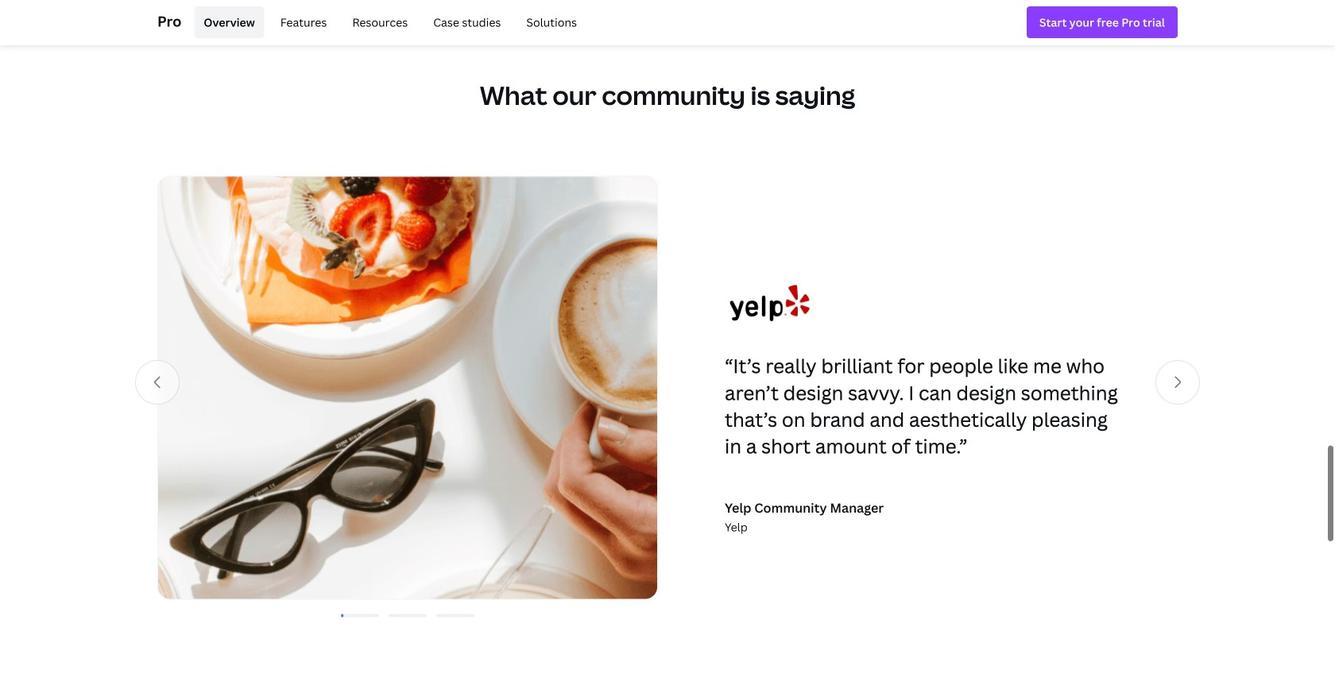 Task type: vqa. For each thing, say whether or not it's contained in the screenshot.
menu bar
yes



Task type: locate. For each thing, give the bounding box(es) containing it.
menu bar
[[188, 6, 587, 38]]



Task type: describe. For each thing, give the bounding box(es) containing it.
yelp image
[[725, 285, 815, 325]]



